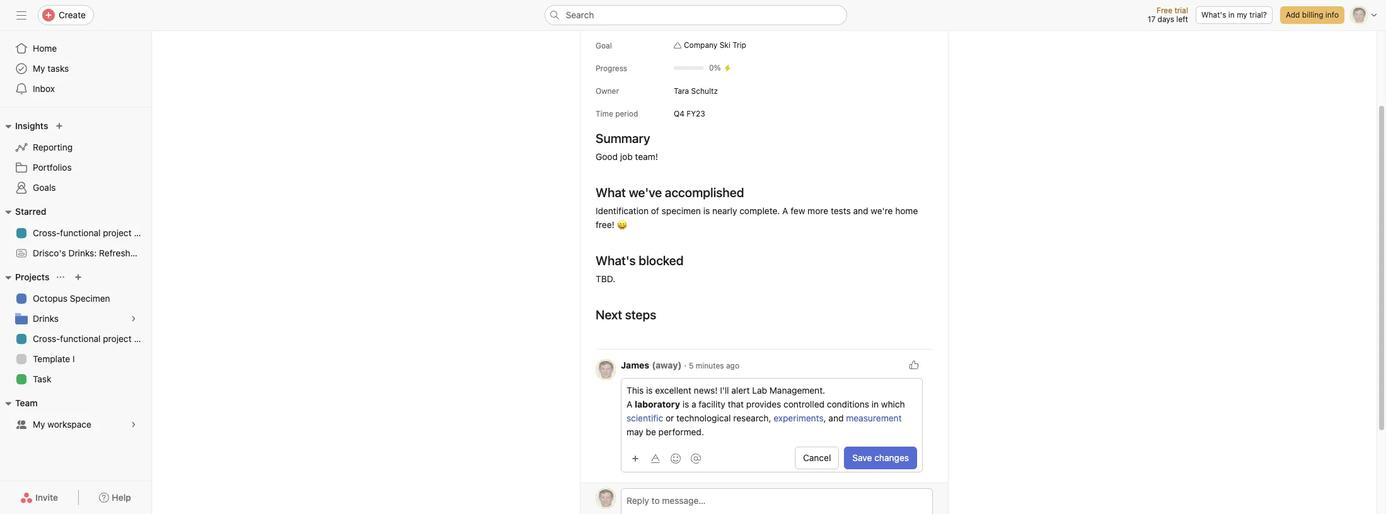 Task type: describe. For each thing, give the bounding box(es) containing it.
what's blocked
[[596, 253, 684, 268]]

template i link
[[8, 349, 144, 369]]

technological
[[677, 413, 731, 424]]

specimen
[[70, 293, 110, 304]]

next steps
[[596, 308, 657, 322]]

drisco's
[[33, 248, 66, 259]]

1 ja button from the top
[[596, 360, 616, 380]]

few
[[791, 206, 805, 216]]

😀 image
[[617, 220, 627, 230]]

a laboratory is a facility that provides controlled conditions in which scientific or technological research, experiments , and measurement
[[627, 399, 908, 424]]

emoji image
[[671, 454, 681, 464]]

what we've accomplished
[[596, 185, 744, 200]]

,
[[824, 413, 826, 424]]

in inside what's in my trial? button
[[1229, 10, 1235, 20]]

tara
[[674, 86, 689, 96]]

create button
[[38, 5, 94, 25]]

workspace
[[47, 419, 91, 430]]

octopus specimen link
[[8, 289, 144, 309]]

experiments
[[774, 413, 824, 424]]

what's
[[1202, 10, 1227, 20]]

ago
[[726, 361, 740, 371]]

octopus
[[33, 293, 67, 304]]

invite
[[35, 492, 58, 503]]

minutes
[[696, 361, 724, 371]]

cross- inside the projects element
[[33, 334, 60, 344]]

management.
[[770, 385, 825, 396]]

nearly
[[713, 206, 737, 216]]

identification
[[596, 206, 649, 216]]

home link
[[8, 38, 144, 59]]

days
[[1158, 15, 1175, 24]]

at mention image
[[691, 454, 701, 464]]

excellent
[[655, 385, 692, 396]]

portfolios link
[[8, 158, 144, 178]]

projects button
[[0, 270, 49, 285]]

q4 fy23
[[674, 109, 705, 118]]

goal
[[596, 41, 612, 50]]

what's blocked tbd.
[[596, 253, 684, 284]]

a inside a laboratory is a facility that provides controlled conditions in which scientific or technological research, experiments , and measurement
[[627, 399, 633, 410]]

my workspace
[[33, 419, 91, 430]]

5
[[689, 361, 694, 371]]

changes
[[875, 453, 909, 463]]

my tasks
[[33, 63, 69, 74]]

my
[[1237, 10, 1248, 20]]

0 horizontal spatial is
[[646, 385, 653, 396]]

measurement
[[846, 413, 902, 424]]

good
[[596, 151, 618, 162]]

laboratory
[[635, 399, 680, 410]]

functional inside the starred element
[[60, 228, 101, 238]]

save
[[853, 453, 872, 463]]

period
[[615, 109, 638, 119]]

0%
[[709, 63, 721, 73]]

add billing info
[[1286, 10, 1339, 20]]

cancel button
[[795, 447, 839, 470]]

provides
[[746, 399, 781, 410]]

home
[[33, 43, 57, 54]]

i'll
[[720, 385, 729, 396]]

company ski trip
[[684, 40, 746, 50]]

company
[[684, 40, 718, 50]]

drisco's drinks: refreshment recommendation link
[[8, 243, 225, 264]]

more
[[808, 206, 829, 216]]

james link
[[621, 360, 650, 371]]

summary good job team!
[[596, 131, 658, 162]]

cross-functional project plan inside the projects element
[[33, 334, 151, 344]]

in inside a laboratory is a facility that provides controlled conditions in which scientific or technological research, experiments , and measurement
[[872, 399, 879, 410]]

home
[[895, 206, 918, 216]]

we're
[[871, 206, 893, 216]]

conditions
[[827, 399, 869, 410]]

news!
[[694, 385, 718, 396]]

q4
[[674, 109, 685, 118]]

octopus specimen
[[33, 293, 110, 304]]

measurement link
[[846, 413, 902, 424]]

tests
[[831, 206, 851, 216]]

17
[[1148, 15, 1156, 24]]

team button
[[0, 396, 38, 411]]

ski
[[720, 40, 731, 50]]

may be performed.
[[627, 413, 904, 438]]

progress
[[596, 64, 627, 73]]

template
[[33, 354, 70, 364]]

search list box
[[544, 5, 847, 25]]

this
[[627, 385, 644, 396]]

ja for first ja button from the bottom of the page
[[602, 494, 610, 503]]

trial
[[1175, 6, 1189, 15]]

my for my workspace
[[33, 419, 45, 430]]

save changes
[[853, 453, 909, 463]]

time period
[[596, 109, 638, 119]]

tbd.
[[596, 274, 616, 284]]

what
[[596, 185, 626, 200]]

plan inside the projects element
[[134, 334, 151, 344]]

left
[[1177, 15, 1189, 24]]

goals link
[[8, 178, 144, 198]]

what's in my trial?
[[1202, 10, 1267, 20]]

add billing info button
[[1281, 6, 1345, 24]]

ja for first ja button from the top
[[602, 365, 610, 375]]

functional inside the projects element
[[60, 334, 101, 344]]



Task type: vqa. For each thing, say whether or not it's contained in the screenshot.
the Time period
yes



Task type: locate. For each thing, give the bounding box(es) containing it.
insights element
[[0, 115, 151, 201]]

2 ja button from the top
[[596, 489, 616, 509]]

2 project from the top
[[103, 334, 132, 344]]

tara schultz
[[674, 86, 718, 96]]

template i
[[33, 354, 75, 364]]

hide sidebar image
[[16, 10, 26, 20]]

cross- down drinks
[[33, 334, 60, 344]]

and right ","
[[829, 413, 844, 424]]

a left few
[[783, 206, 788, 216]]

cross-functional project plan down drinks link
[[33, 334, 151, 344]]

see details, drinks image
[[130, 315, 137, 323]]

may
[[627, 427, 644, 438]]

team
[[15, 398, 38, 409]]

1 vertical spatial and
[[829, 413, 844, 424]]

cross-functional project plan up drinks:
[[33, 228, 151, 238]]

and inside a laboratory is a facility that provides controlled conditions in which scientific or technological research, experiments , and measurement
[[829, 413, 844, 424]]

james
[[621, 360, 650, 371]]

new project or portfolio image
[[75, 274, 82, 281]]

a down this
[[627, 399, 633, 410]]

drinks:
[[68, 248, 97, 259]]

task link
[[8, 369, 144, 390]]

scientific
[[627, 413, 663, 424]]

in
[[1229, 10, 1235, 20], [872, 399, 879, 410]]

plan up the drisco's drinks: refreshment recommendation at the left of page
[[134, 228, 151, 238]]

global element
[[0, 31, 151, 107]]

is inside identification of specimen is nearly complete. a few more tests and we're home free!
[[703, 206, 710, 216]]

·
[[684, 360, 687, 371]]

2 horizontal spatial is
[[703, 206, 710, 216]]

2 my from the top
[[33, 419, 45, 430]]

0 vertical spatial cross-functional project plan
[[33, 228, 151, 238]]

james (away) · 5 minutes ago
[[621, 360, 740, 371]]

my for my tasks
[[33, 63, 45, 74]]

alert
[[732, 385, 750, 396]]

inbox
[[33, 83, 55, 94]]

portfolios
[[33, 162, 72, 173]]

1 vertical spatial cross-functional project plan link
[[8, 329, 151, 349]]

help button
[[91, 487, 139, 509]]

0 horizontal spatial and
[[829, 413, 844, 424]]

ja
[[602, 365, 610, 375], [602, 494, 610, 503]]

schultz
[[691, 86, 718, 96]]

a
[[692, 399, 696, 410]]

projects element
[[0, 266, 151, 392]]

2 functional from the top
[[60, 334, 101, 344]]

cross-functional project plan inside the starred element
[[33, 228, 151, 238]]

invite button
[[12, 487, 66, 509]]

is
[[703, 206, 710, 216], [646, 385, 653, 396], [683, 399, 689, 410]]

1 plan from the top
[[134, 228, 151, 238]]

recommendation
[[153, 248, 225, 259]]

a
[[783, 206, 788, 216], [627, 399, 633, 410]]

2 cross-functional project plan from the top
[[33, 334, 151, 344]]

search button
[[544, 5, 847, 25]]

company ski trip link
[[669, 39, 751, 52]]

new image
[[56, 122, 63, 130]]

1 vertical spatial ja
[[602, 494, 610, 503]]

0 vertical spatial my
[[33, 63, 45, 74]]

trip
[[733, 40, 746, 50]]

1 vertical spatial in
[[872, 399, 879, 410]]

cross-functional project plan link up drinks:
[[8, 223, 151, 243]]

1 ja from the top
[[602, 365, 610, 375]]

1 functional from the top
[[60, 228, 101, 238]]

is left nearly
[[703, 206, 710, 216]]

in up measurement
[[872, 399, 879, 410]]

1 horizontal spatial in
[[1229, 10, 1235, 20]]

goals
[[33, 182, 56, 193]]

and inside identification of specimen is nearly complete. a few more tests and we're home free!
[[853, 206, 869, 216]]

free!
[[596, 219, 615, 230]]

trial?
[[1250, 10, 1267, 20]]

research,
[[733, 413, 771, 424]]

starred element
[[0, 201, 225, 266]]

0 horizontal spatial a
[[627, 399, 633, 410]]

that
[[728, 399, 744, 410]]

my workspace link
[[8, 415, 144, 435]]

facility
[[699, 399, 726, 410]]

1 horizontal spatial and
[[853, 206, 869, 216]]

teams element
[[0, 392, 151, 438]]

info
[[1326, 10, 1339, 20]]

0 vertical spatial ja
[[602, 365, 610, 375]]

2 cross-functional project plan link from the top
[[8, 329, 151, 349]]

project inside the starred element
[[103, 228, 132, 238]]

controlled
[[784, 399, 825, 410]]

is inside a laboratory is a facility that provides controlled conditions in which scientific or technological research, experiments , and measurement
[[683, 399, 689, 410]]

0 vertical spatial is
[[703, 206, 710, 216]]

cross-functional project plan link up i
[[8, 329, 151, 349]]

reporting link
[[8, 137, 144, 158]]

0 horizontal spatial in
[[872, 399, 879, 410]]

1 vertical spatial is
[[646, 385, 653, 396]]

1 project from the top
[[103, 228, 132, 238]]

starred
[[15, 206, 46, 217]]

my left tasks
[[33, 63, 45, 74]]

drinks link
[[8, 309, 144, 329]]

1 vertical spatial project
[[103, 334, 132, 344]]

0 likes. click to like this task image
[[909, 360, 919, 370]]

project up drisco's drinks: refreshment recommendation link
[[103, 228, 132, 238]]

cross- inside the starred element
[[33, 228, 60, 238]]

1 cross- from the top
[[33, 228, 60, 238]]

2 vertical spatial is
[[683, 399, 689, 410]]

1 vertical spatial cross-functional project plan
[[33, 334, 151, 344]]

in left my
[[1229, 10, 1235, 20]]

toolbar
[[627, 449, 707, 468]]

1 vertical spatial a
[[627, 399, 633, 410]]

0 vertical spatial a
[[783, 206, 788, 216]]

my tasks link
[[8, 59, 144, 79]]

tasks
[[47, 63, 69, 74]]

owner
[[596, 86, 619, 96]]

or
[[666, 413, 674, 424]]

what's in my trial? button
[[1196, 6, 1273, 24]]

0 vertical spatial functional
[[60, 228, 101, 238]]

0 vertical spatial cross-functional project plan link
[[8, 223, 151, 243]]

and right tests
[[853, 206, 869, 216]]

2 plan from the top
[[134, 334, 151, 344]]

my inside teams element
[[33, 419, 45, 430]]

team!
[[635, 151, 658, 162]]

cross- up drisco's
[[33, 228, 60, 238]]

complete.
[[740, 206, 780, 216]]

1 vertical spatial my
[[33, 419, 45, 430]]

see details, my workspace image
[[130, 421, 137, 429]]

1 vertical spatial functional
[[60, 334, 101, 344]]

1 cross-functional project plan link from the top
[[8, 223, 151, 243]]

formatting image
[[651, 454, 661, 464]]

1 my from the top
[[33, 63, 45, 74]]

we've accomplished
[[629, 185, 744, 200]]

which
[[881, 399, 905, 410]]

functional up drinks:
[[60, 228, 101, 238]]

time
[[596, 109, 613, 119]]

add
[[1286, 10, 1300, 20]]

0 vertical spatial and
[[853, 206, 869, 216]]

0 vertical spatial project
[[103, 228, 132, 238]]

1 vertical spatial cross-
[[33, 334, 60, 344]]

my
[[33, 63, 45, 74], [33, 419, 45, 430]]

is left a
[[683, 399, 689, 410]]

scientific link
[[627, 413, 663, 424]]

0 vertical spatial ja button
[[596, 360, 616, 380]]

0 vertical spatial cross-
[[33, 228, 60, 238]]

help
[[112, 492, 131, 503]]

of
[[651, 206, 659, 216]]

drisco's drinks: refreshment recommendation
[[33, 248, 225, 259]]

0 vertical spatial plan
[[134, 228, 151, 238]]

refreshment
[[99, 248, 151, 259]]

(away)
[[652, 360, 682, 371]]

project down see details, drinks 'icon'
[[103, 334, 132, 344]]

a inside identification of specimen is nearly complete. a few more tests and we're home free!
[[783, 206, 788, 216]]

1 cross-functional project plan from the top
[[33, 228, 151, 238]]

specimen
[[662, 206, 701, 216]]

edit comment document
[[622, 384, 922, 439]]

2 cross- from the top
[[33, 334, 60, 344]]

2 ja from the top
[[602, 494, 610, 503]]

show options, current sort, top image
[[57, 274, 65, 281]]

my down team
[[33, 419, 45, 430]]

1 vertical spatial ja button
[[596, 489, 616, 509]]

functional down drinks link
[[60, 334, 101, 344]]

fy23
[[687, 109, 705, 118]]

1 horizontal spatial a
[[783, 206, 788, 216]]

experiments link
[[774, 413, 824, 424]]

1 vertical spatial plan
[[134, 334, 151, 344]]

cross-functional project plan link
[[8, 223, 151, 243], [8, 329, 151, 349]]

plan
[[134, 228, 151, 238], [134, 334, 151, 344]]

free trial 17 days left
[[1148, 6, 1189, 24]]

drinks
[[33, 313, 59, 324]]

save changes button
[[845, 447, 917, 470]]

insert an object image
[[632, 455, 639, 462]]

cancel
[[803, 453, 831, 463]]

projects
[[15, 272, 49, 282]]

is right this
[[646, 385, 653, 396]]

0 vertical spatial in
[[1229, 10, 1235, 20]]

plan inside the starred element
[[134, 228, 151, 238]]

my inside global element
[[33, 63, 45, 74]]

1 horizontal spatial is
[[683, 399, 689, 410]]

plan down see details, drinks 'icon'
[[134, 334, 151, 344]]



